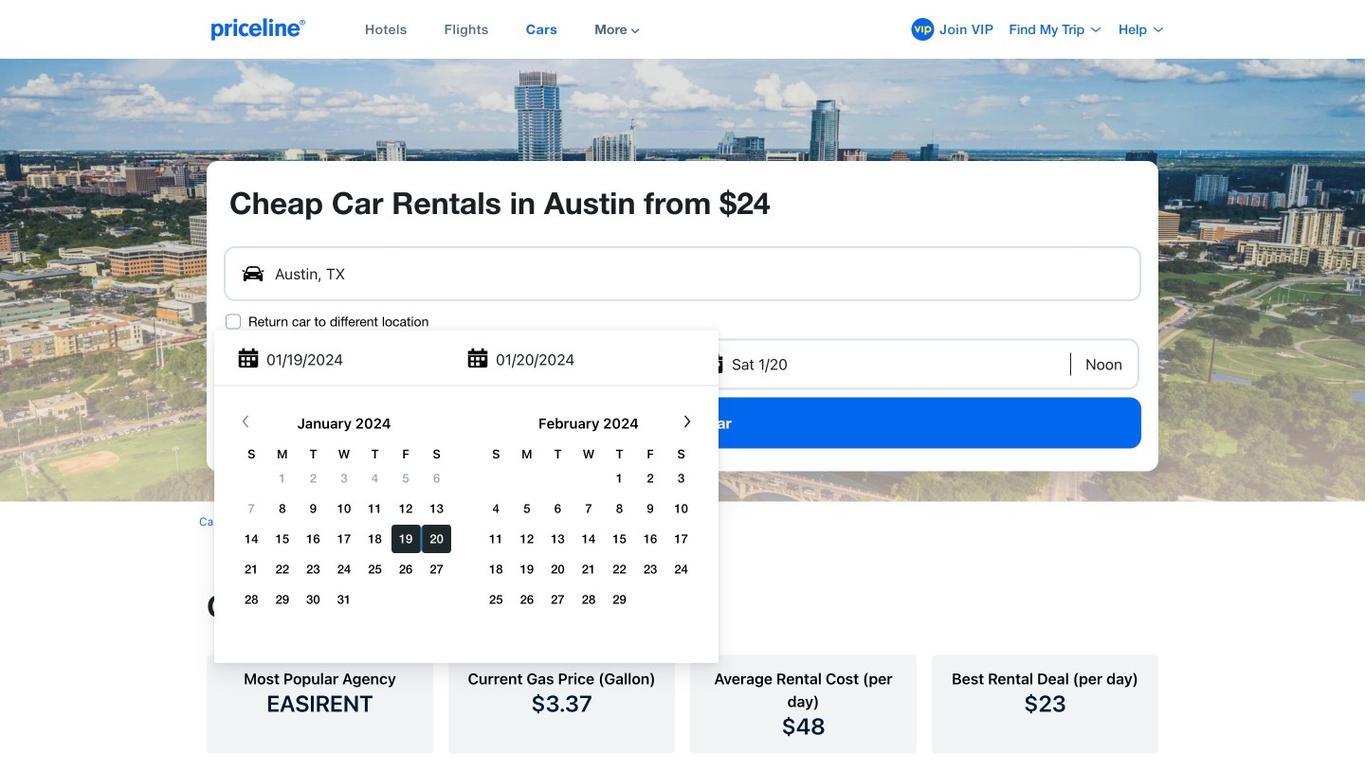 Task type: locate. For each thing, give the bounding box(es) containing it.
None text field
[[222, 334, 711, 390], [222, 339, 1144, 390], [222, 334, 711, 390], [222, 339, 1144, 390]]

start date calendar input use left and right arrow keys to change day. use up and down arrow keys to change week. tab
[[222, 413, 711, 653]]



Task type: describe. For each thing, give the bounding box(es) containing it.
austin image
[[0, 59, 1366, 502]]

main navigation element
[[318, 0, 1166, 59]]

Pick-up location text field
[[226, 248, 1138, 300]]



Task type: vqa. For each thing, say whether or not it's contained in the screenshot.
Departing from? field
no



